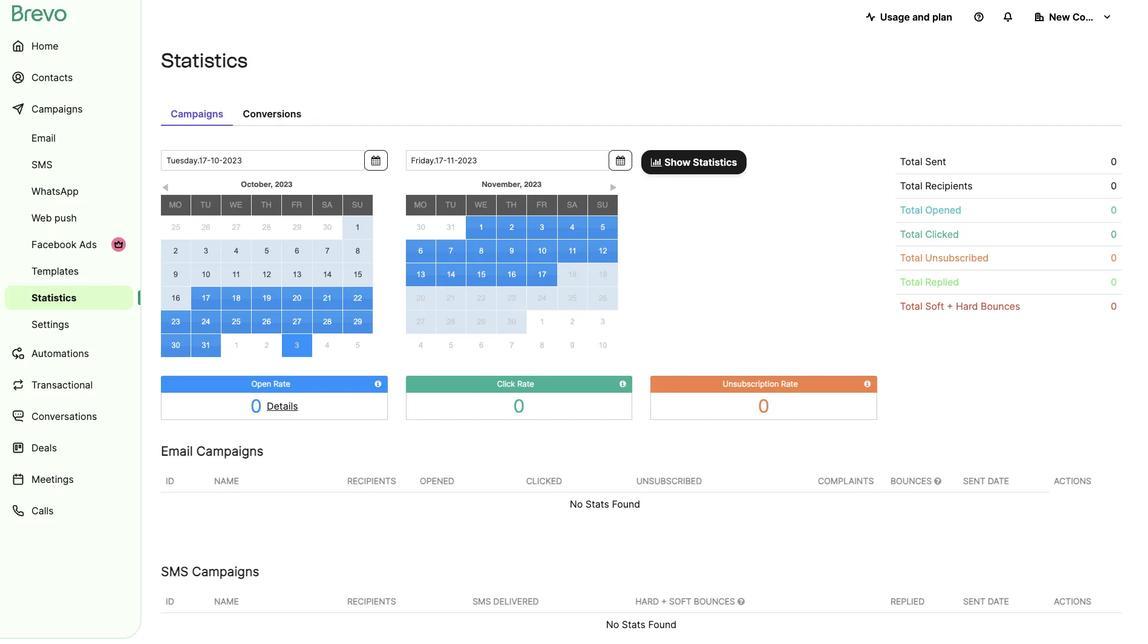 Task type: describe. For each thing, give the bounding box(es) containing it.
2 21 link from the left
[[436, 287, 466, 310]]

show
[[665, 156, 691, 168]]

2 vertical spatial 10 link
[[588, 334, 618, 357]]

0 vertical spatial soft
[[926, 300, 945, 312]]

11 for bottom 11 "link"
[[232, 270, 241, 279]]

sa for 4
[[567, 200, 578, 209]]

info circle image
[[865, 380, 871, 388]]

1 horizontal spatial 9
[[510, 246, 514, 255]]

1 horizontal spatial campaigns link
[[161, 102, 233, 126]]

▶
[[610, 183, 617, 193]]

1 horizontal spatial 29
[[354, 317, 362, 326]]

1 horizontal spatial 23 link
[[497, 287, 527, 310]]

0 vertical spatial recipients
[[926, 180, 973, 192]]

1 horizontal spatial 27 link
[[282, 311, 312, 334]]

0 horizontal spatial 29
[[293, 223, 302, 232]]

1 horizontal spatial 24 link
[[528, 287, 557, 310]]

unsubscription rate
[[723, 379, 798, 389]]

0 horizontal spatial bounces
[[891, 476, 935, 486]]

0 horizontal spatial clicked
[[527, 476, 563, 486]]

1 horizontal spatial 11 link
[[558, 240, 588, 263]]

conversations
[[31, 410, 97, 423]]

whatsapp link
[[5, 179, 133, 203]]

1 13 from the left
[[293, 270, 302, 279]]

1 vertical spatial 25 link
[[558, 287, 588, 310]]

hard  + soft bounces
[[636, 596, 738, 606]]

1 horizontal spatial replied
[[926, 276, 960, 288]]

conversations link
[[5, 402, 133, 431]]

1 vertical spatial 12 link
[[252, 263, 282, 286]]

0 vertical spatial 18 link
[[558, 263, 588, 286]]

21 for second 21 link from right
[[323, 294, 332, 303]]

bounces
[[694, 596, 736, 606]]

1 20 from the left
[[293, 294, 302, 303]]

0 horizontal spatial 27 link
[[221, 216, 252, 239]]

0 horizontal spatial replied
[[891, 596, 925, 606]]

october,
[[241, 180, 273, 189]]

facebook
[[31, 239, 77, 251]]

deals
[[31, 442, 57, 454]]

email for email campaigns
[[161, 444, 193, 459]]

rate for unsubscription rate
[[782, 379, 798, 389]]

1 horizontal spatial hard
[[957, 300, 979, 312]]

0 horizontal spatial 26 link
[[191, 216, 221, 239]]

14 for first 14 link from the left
[[323, 270, 332, 279]]

transactional link
[[5, 371, 133, 400]]

2 15 link from the left
[[467, 263, 497, 286]]

16 for the right 16 link
[[508, 270, 516, 279]]

1 horizontal spatial 29 link
[[343, 311, 373, 334]]

0 horizontal spatial 28 link
[[252, 216, 282, 239]]

2 vertical spatial 9
[[571, 341, 575, 350]]

we for october, 2023
[[230, 200, 242, 209]]

calendar image for to text box
[[616, 156, 625, 165]]

sent
[[926, 156, 947, 168]]

1 actions from the top
[[1055, 476, 1092, 486]]

1 vertical spatial unsubscribed
[[637, 476, 702, 486]]

28 for the middle 28 link
[[323, 317, 332, 326]]

2 vertical spatial 25
[[232, 317, 241, 326]]

found for email campaigns
[[612, 498, 641, 510]]

1 horizontal spatial opened
[[926, 204, 962, 216]]

total sent
[[901, 156, 947, 168]]

2 horizontal spatial 7 link
[[497, 334, 527, 357]]

1 15 from the left
[[354, 270, 362, 279]]

open rate
[[251, 379, 291, 389]]

0 horizontal spatial 23 link
[[161, 311, 191, 334]]

2 horizontal spatial 8 link
[[527, 334, 558, 357]]

contacts
[[31, 71, 73, 84]]

no for email campaigns
[[570, 498, 583, 510]]

home link
[[5, 31, 133, 61]]

6 for the leftmost the '6' link
[[295, 246, 299, 255]]

sms campaigns
[[161, 564, 259, 579]]

total for total recipients
[[901, 180, 923, 192]]

total opened
[[901, 204, 962, 216]]

0 horizontal spatial 7 link
[[313, 240, 342, 263]]

1 vertical spatial hard
[[636, 596, 659, 606]]

1 horizontal spatial 7 link
[[436, 240, 466, 263]]

2 vertical spatial 26 link
[[252, 311, 282, 334]]

total replied
[[901, 276, 960, 288]]

push
[[55, 212, 77, 224]]

no stats found for sms campaigns
[[606, 619, 677, 631]]

settings link
[[5, 312, 133, 337]]

1 horizontal spatial 31 link
[[436, 216, 466, 239]]

1 vertical spatial 9 link
[[161, 263, 191, 286]]

usage and plan
[[881, 11, 953, 23]]

su for 1
[[352, 200, 363, 209]]

2 sent date from the top
[[964, 596, 1010, 606]]

1 vertical spatial 26 link
[[588, 287, 618, 310]]

1 horizontal spatial 19
[[599, 270, 608, 279]]

1 horizontal spatial 16 link
[[497, 263, 527, 286]]

1 22 from the left
[[354, 294, 362, 303]]

2 date from the top
[[988, 596, 1010, 606]]

0 horizontal spatial 18 link
[[222, 287, 251, 310]]

1 vertical spatial 16 link
[[161, 287, 191, 310]]

1 horizontal spatial +
[[947, 300, 954, 312]]

0 for total clicked
[[1112, 228, 1118, 240]]

1 20 link from the left
[[282, 287, 312, 310]]

1 vertical spatial opened
[[420, 476, 455, 486]]

0 vertical spatial 18
[[568, 270, 577, 279]]

10 for middle "10" link
[[202, 270, 210, 279]]

email campaigns
[[161, 444, 264, 459]]

transactional
[[31, 379, 93, 391]]

0 vertical spatial 12 link
[[588, 240, 618, 263]]

2 horizontal spatial 6 link
[[466, 334, 497, 357]]

templates link
[[5, 259, 133, 283]]

0 vertical spatial 9 link
[[497, 240, 527, 263]]

web push link
[[5, 206, 133, 230]]

1 horizontal spatial 8 link
[[467, 240, 497, 263]]

recipients for sms campaigns
[[348, 596, 396, 606]]

0 horizontal spatial 23
[[171, 317, 180, 326]]

total for total opened
[[901, 204, 923, 216]]

conversions
[[243, 108, 302, 120]]

6 for middle the '6' link
[[419, 246, 423, 255]]

su for 5
[[597, 200, 608, 209]]

rate for open rate
[[274, 379, 291, 389]]

7 for the left 7 link
[[325, 246, 330, 255]]

7 for the middle 7 link
[[449, 246, 453, 255]]

◀ link
[[161, 181, 170, 193]]

new company button
[[1026, 5, 1122, 29]]

show statistics
[[662, 156, 738, 168]]

0 for total sent
[[1112, 156, 1118, 168]]

name for email campaigns
[[214, 476, 239, 486]]

unsubscription
[[723, 379, 779, 389]]

click
[[497, 379, 515, 389]]

2023 for november,
[[524, 180, 542, 189]]

1 horizontal spatial 24
[[538, 294, 547, 303]]

november, 2023 link
[[436, 177, 588, 192]]

ads
[[79, 239, 97, 251]]

26 for middle 26 link
[[599, 294, 608, 303]]

28 for the leftmost 28 link
[[262, 223, 271, 232]]

2 horizontal spatial 29
[[477, 317, 486, 326]]

To text field
[[406, 150, 610, 171]]

1 horizontal spatial 27
[[293, 317, 302, 326]]

0 horizontal spatial 24
[[202, 317, 210, 326]]

▶ link
[[609, 181, 618, 193]]

facebook ads
[[31, 239, 97, 251]]

automations link
[[5, 339, 133, 368]]

2 horizontal spatial 28 link
[[436, 311, 466, 334]]

fr for october, 2023
[[292, 200, 302, 209]]

0 vertical spatial 17 link
[[528, 263, 557, 286]]

8 for the leftmost 8 link
[[356, 246, 360, 255]]

2 15 from the left
[[477, 270, 486, 279]]

1 vertical spatial 17 link
[[191, 287, 221, 310]]

email for email
[[31, 132, 56, 144]]

total for total clicked
[[901, 228, 923, 240]]

0 horizontal spatial 8 link
[[343, 240, 373, 263]]

2 horizontal spatial 27
[[417, 317, 425, 326]]

total for total soft + hard bounces
[[901, 300, 923, 312]]

statistics link
[[5, 286, 133, 310]]

2 14 link from the left
[[436, 263, 466, 286]]

and
[[913, 11, 930, 23]]

0 vertical spatial unsubscribed
[[926, 252, 989, 264]]

0 for total unsubscribed
[[1112, 252, 1118, 264]]

1 date from the top
[[988, 476, 1010, 486]]

complaints
[[819, 476, 874, 486]]

1 horizontal spatial 28 link
[[313, 311, 342, 334]]

0 vertical spatial bounces
[[981, 300, 1021, 312]]

0 horizontal spatial 25
[[172, 223, 180, 232]]

tu for 31
[[446, 200, 456, 209]]

16 for bottom 16 link
[[171, 294, 180, 303]]

1 horizontal spatial 23
[[508, 294, 516, 303]]

settings
[[31, 318, 69, 331]]

total soft + hard bounces
[[901, 300, 1021, 312]]

2 sent from the top
[[964, 596, 986, 606]]

sms for sms
[[31, 159, 52, 171]]

1 vertical spatial 19 link
[[252, 287, 282, 310]]

statistics inside button
[[693, 156, 738, 168]]

mo for 30
[[414, 200, 427, 209]]

2 22 link from the left
[[467, 287, 497, 310]]

new company
[[1050, 11, 1118, 23]]

home
[[31, 40, 58, 52]]

show statistics button
[[642, 150, 747, 174]]

sms delivered
[[473, 596, 539, 606]]

2 horizontal spatial 9 link
[[558, 334, 588, 357]]

left___rvooi image
[[114, 240, 124, 249]]

2 horizontal spatial 27 link
[[406, 311, 436, 334]]

2 horizontal spatial 29 link
[[467, 311, 497, 334]]

usage and plan button
[[856, 5, 963, 29]]

2 20 link from the left
[[406, 287, 436, 310]]

whatsapp
[[31, 185, 79, 197]]

0 horizontal spatial 27
[[232, 223, 241, 232]]

2 vertical spatial 25 link
[[222, 311, 251, 334]]

1 vertical spatial 24 link
[[191, 311, 221, 334]]

0 horizontal spatial 29 link
[[282, 216, 312, 239]]

open
[[251, 379, 271, 389]]

total unsubscribed
[[901, 252, 989, 264]]

plan
[[933, 11, 953, 23]]

0 horizontal spatial 6 link
[[282, 240, 312, 263]]

info circle image for click rate
[[620, 380, 627, 388]]

meetings
[[31, 473, 74, 486]]

rate for click rate
[[518, 379, 535, 389]]

0 horizontal spatial campaigns link
[[5, 94, 133, 124]]

november, 2023 ▶
[[482, 180, 617, 193]]



Task type: vqa. For each thing, say whether or not it's contained in the screenshot.
12 link
yes



Task type: locate. For each thing, give the bounding box(es) containing it.
fr for november, 2023
[[537, 200, 547, 209]]

1 sent from the top
[[964, 476, 986, 486]]

no stats found
[[570, 498, 641, 510], [606, 619, 677, 631]]

14 link
[[313, 263, 342, 286], [436, 263, 466, 286]]

0 vertical spatial 31
[[447, 223, 456, 232]]

name down 'sms campaigns'
[[214, 596, 239, 606]]

2 21 from the left
[[447, 294, 456, 303]]

1 vertical spatial 18 link
[[222, 287, 251, 310]]

replied
[[926, 276, 960, 288], [891, 596, 925, 606]]

details
[[267, 400, 298, 412]]

1 vertical spatial 10
[[202, 270, 210, 279]]

0 vertical spatial sms
[[31, 159, 52, 171]]

bar chart image
[[651, 157, 662, 167]]

calls link
[[5, 496, 133, 525]]

2023 right october, at the left top of the page
[[275, 180, 293, 189]]

total left "sent"
[[901, 156, 923, 168]]

1 rate from the left
[[274, 379, 291, 389]]

2 2023 from the left
[[524, 180, 542, 189]]

conversions link
[[233, 102, 311, 126]]

november,
[[482, 180, 522, 189]]

2 actions from the top
[[1055, 596, 1092, 606]]

1 calendar image from the left
[[372, 156, 380, 165]]

contacts link
[[5, 63, 133, 92]]

october, 2023
[[241, 180, 293, 189]]

3 total from the top
[[901, 204, 923, 216]]

1 fr from the left
[[292, 200, 302, 209]]

7 total from the top
[[901, 300, 923, 312]]

11
[[569, 246, 577, 255], [232, 270, 241, 279]]

1 sent date from the top
[[964, 476, 1010, 486]]

2 14 from the left
[[447, 270, 456, 279]]

1 sa from the left
[[322, 200, 333, 209]]

1 horizontal spatial 20
[[417, 294, 425, 303]]

stats for sms campaigns
[[622, 619, 646, 631]]

1 horizontal spatial 6 link
[[406, 240, 436, 263]]

6 for rightmost the '6' link
[[479, 341, 484, 350]]

21 link
[[313, 287, 342, 310], [436, 287, 466, 310]]

web push
[[31, 212, 77, 224]]

we
[[230, 200, 242, 209], [475, 200, 488, 209]]

id down email campaigns
[[166, 476, 174, 486]]

1 14 from the left
[[323, 270, 332, 279]]

new
[[1050, 11, 1071, 23]]

+ down total replied
[[947, 300, 954, 312]]

17 for topmost 17 link
[[538, 270, 547, 279]]

1 horizontal spatial statistics
[[161, 49, 248, 72]]

0 horizontal spatial 7
[[325, 246, 330, 255]]

18 link
[[558, 263, 588, 286], [222, 287, 251, 310]]

2 rate from the left
[[518, 379, 535, 389]]

0 horizontal spatial stats
[[586, 498, 610, 510]]

1 name from the top
[[214, 476, 239, 486]]

1 vertical spatial clicked
[[527, 476, 563, 486]]

sms link
[[5, 153, 133, 177]]

7 for the rightmost 7 link
[[510, 341, 514, 350]]

3
[[540, 223, 545, 232], [204, 246, 208, 255], [601, 317, 605, 326], [295, 341, 299, 350]]

1 horizontal spatial 17 link
[[528, 263, 557, 286]]

1 we from the left
[[230, 200, 242, 209]]

0 horizontal spatial rate
[[274, 379, 291, 389]]

8 for the middle 8 link
[[479, 246, 484, 255]]

0 horizontal spatial 16
[[171, 294, 180, 303]]

1 horizontal spatial found
[[649, 619, 677, 631]]

october, 2023 link
[[191, 177, 343, 192]]

usage
[[881, 11, 910, 23]]

2 sa from the left
[[567, 200, 578, 209]]

automations
[[31, 348, 89, 360]]

info circle image
[[375, 380, 382, 388], [620, 380, 627, 388]]

calendar image
[[372, 156, 380, 165], [616, 156, 625, 165]]

2 mo from the left
[[414, 200, 427, 209]]

1 21 link from the left
[[313, 287, 342, 310]]

0 horizontal spatial 28
[[262, 223, 271, 232]]

clicked
[[926, 228, 960, 240], [527, 476, 563, 486]]

1 15 link from the left
[[343, 263, 373, 286]]

recipients
[[926, 180, 973, 192], [348, 476, 396, 486], [348, 596, 396, 606]]

2023 right november,
[[524, 180, 542, 189]]

total down total clicked
[[901, 252, 923, 264]]

2 13 link from the left
[[406, 263, 436, 286]]

2 info circle image from the left
[[620, 380, 627, 388]]

stats
[[586, 498, 610, 510], [622, 619, 646, 631]]

0 vertical spatial email
[[31, 132, 56, 144]]

1 id from the top
[[166, 476, 174, 486]]

1 horizontal spatial 19 link
[[588, 263, 618, 286]]

1 horizontal spatial info circle image
[[620, 380, 627, 388]]

soft down total replied
[[926, 300, 945, 312]]

found for sms campaigns
[[649, 619, 677, 631]]

2 horizontal spatial sms
[[473, 596, 491, 606]]

unsubscribed
[[926, 252, 989, 264], [637, 476, 702, 486]]

1 horizontal spatial tu
[[446, 200, 456, 209]]

th down october, 2023 link
[[261, 200, 272, 209]]

calls
[[31, 505, 54, 517]]

From text field
[[161, 150, 365, 171]]

2 fr from the left
[[537, 200, 547, 209]]

0 horizontal spatial 12
[[262, 270, 271, 279]]

fr down november, 2023 ▶
[[537, 200, 547, 209]]

0 for total soft + hard bounces
[[1112, 300, 1118, 312]]

0 details
[[251, 395, 298, 417]]

0 horizontal spatial 17 link
[[191, 287, 221, 310]]

campaigns link
[[5, 94, 133, 124], [161, 102, 233, 126]]

17 for the bottom 17 link
[[202, 294, 210, 303]]

0 vertical spatial name
[[214, 476, 239, 486]]

1 horizontal spatial 25
[[232, 317, 241, 326]]

0 horizontal spatial 18
[[232, 294, 241, 303]]

1 horizontal spatial no
[[606, 619, 620, 631]]

31 for 31 link to the right
[[447, 223, 456, 232]]

actions
[[1055, 476, 1092, 486], [1055, 596, 1092, 606]]

campaigns
[[31, 103, 83, 115], [171, 108, 224, 120], [196, 444, 264, 459], [192, 564, 259, 579]]

+
[[947, 300, 954, 312], [662, 596, 667, 606]]

0 vertical spatial sent date
[[964, 476, 1010, 486]]

1 vertical spatial 12
[[262, 270, 271, 279]]

0 horizontal spatial statistics
[[31, 292, 77, 304]]

delivered
[[494, 596, 539, 606]]

sent
[[964, 476, 986, 486], [964, 596, 986, 606]]

2 id from the top
[[166, 596, 174, 606]]

11 for rightmost 11 "link"
[[569, 246, 577, 255]]

17 link
[[528, 263, 557, 286], [191, 287, 221, 310]]

6 total from the top
[[901, 276, 923, 288]]

1 horizontal spatial 13 link
[[406, 263, 436, 286]]

no stats found for email campaigns
[[570, 498, 641, 510]]

10 for "10" link to the top
[[538, 246, 547, 255]]

info circle image for open rate
[[375, 380, 382, 388]]

calendar image for from text field
[[372, 156, 380, 165]]

click rate
[[497, 379, 535, 389]]

total up total clicked
[[901, 204, 923, 216]]

total down total sent on the top of the page
[[901, 180, 923, 192]]

2023 for october,
[[275, 180, 293, 189]]

26 for the left 26 link
[[202, 223, 210, 232]]

we for november, 2023
[[475, 200, 488, 209]]

25 link
[[161, 216, 191, 239], [558, 287, 588, 310], [222, 311, 251, 334]]

rate right open
[[274, 379, 291, 389]]

mo for 25
[[169, 200, 182, 209]]

1 link
[[343, 216, 373, 239], [466, 216, 497, 239], [528, 311, 558, 334], [222, 334, 252, 357]]

◀
[[162, 183, 170, 193]]

4 total from the top
[[901, 228, 923, 240]]

1 horizontal spatial 26 link
[[252, 311, 282, 334]]

0 horizontal spatial fr
[[292, 200, 302, 209]]

sms for sms delivered
[[473, 596, 491, 606]]

+ left the bounces
[[662, 596, 667, 606]]

0 horizontal spatial 9
[[174, 270, 178, 279]]

id down 'sms campaigns'
[[166, 596, 174, 606]]

0 vertical spatial 19 link
[[588, 263, 618, 286]]

1 horizontal spatial rate
[[518, 379, 535, 389]]

statistics
[[161, 49, 248, 72], [693, 156, 738, 168], [31, 292, 77, 304]]

1 vertical spatial +
[[662, 596, 667, 606]]

0 vertical spatial 25
[[172, 223, 180, 232]]

email link
[[5, 126, 133, 150]]

1 horizontal spatial clicked
[[926, 228, 960, 240]]

1 vertical spatial 26
[[599, 294, 608, 303]]

1 21 from the left
[[323, 294, 332, 303]]

26 for 26 link to the bottom
[[262, 317, 271, 326]]

total down total replied
[[901, 300, 923, 312]]

fr down october, 2023 link
[[292, 200, 302, 209]]

26
[[202, 223, 210, 232], [599, 294, 608, 303], [262, 317, 271, 326]]

th down november, 2023 link
[[506, 200, 517, 209]]

th for 28
[[261, 200, 272, 209]]

0 horizontal spatial 12 link
[[252, 263, 282, 286]]

31 for left 31 link
[[202, 341, 210, 350]]

facebook ads link
[[5, 232, 133, 257]]

0 vertical spatial no stats found
[[570, 498, 641, 510]]

0 horizontal spatial 31
[[202, 341, 210, 350]]

total for total replied
[[901, 276, 923, 288]]

1 2023 from the left
[[275, 180, 293, 189]]

2 th from the left
[[506, 200, 517, 209]]

sms for sms campaigns
[[161, 564, 189, 579]]

total for total unsubscribed
[[901, 252, 923, 264]]

2 horizontal spatial 6
[[479, 341, 484, 350]]

no
[[570, 498, 583, 510], [606, 619, 620, 631]]

21
[[323, 294, 332, 303], [447, 294, 456, 303]]

1 horizontal spatial email
[[161, 444, 193, 459]]

27 link
[[221, 216, 252, 239], [282, 311, 312, 334], [406, 311, 436, 334]]

2 horizontal spatial 25
[[568, 294, 577, 303]]

templates
[[31, 265, 79, 277]]

31 link
[[436, 216, 466, 239], [191, 334, 221, 357]]

1 mo from the left
[[169, 200, 182, 209]]

14 for 2nd 14 link from the left
[[447, 270, 456, 279]]

0 horizontal spatial opened
[[420, 476, 455, 486]]

web
[[31, 212, 52, 224]]

15 link
[[343, 263, 373, 286], [467, 263, 497, 286]]

2 22 from the left
[[477, 294, 486, 303]]

sms
[[31, 159, 52, 171], [161, 564, 189, 579], [473, 596, 491, 606]]

14
[[323, 270, 332, 279], [447, 270, 456, 279]]

total down "total unsubscribed"
[[901, 276, 923, 288]]

23
[[508, 294, 516, 303], [171, 317, 180, 326]]

tu for 26
[[201, 200, 211, 209]]

16 link
[[497, 263, 527, 286], [161, 287, 191, 310]]

2 name from the top
[[214, 596, 239, 606]]

15
[[354, 270, 362, 279], [477, 270, 486, 279]]

9 link
[[497, 240, 527, 263], [161, 263, 191, 286], [558, 334, 588, 357]]

5 total from the top
[[901, 252, 923, 264]]

2 13 from the left
[[417, 270, 425, 279]]

1 13 link from the left
[[282, 263, 312, 286]]

0 vertical spatial 10 link
[[528, 240, 557, 263]]

1 horizontal spatial 28
[[323, 317, 332, 326]]

12 link
[[588, 240, 618, 263], [252, 263, 282, 286]]

1 vertical spatial 18
[[232, 294, 241, 303]]

0 vertical spatial 10
[[538, 246, 547, 255]]

0 vertical spatial 17
[[538, 270, 547, 279]]

su
[[352, 200, 363, 209], [597, 200, 608, 209]]

id for email campaigns
[[166, 476, 174, 486]]

soft left the bounces
[[670, 596, 692, 606]]

21 for first 21 link from right
[[447, 294, 456, 303]]

0 horizontal spatial found
[[612, 498, 641, 510]]

2 calendar image from the left
[[616, 156, 625, 165]]

2 vertical spatial statistics
[[31, 292, 77, 304]]

we down november,
[[475, 200, 488, 209]]

0 horizontal spatial +
[[662, 596, 667, 606]]

tu
[[201, 200, 211, 209], [446, 200, 456, 209]]

company
[[1073, 11, 1118, 23]]

22
[[354, 294, 362, 303], [477, 294, 486, 303]]

0 horizontal spatial th
[[261, 200, 272, 209]]

1 total from the top
[[901, 156, 923, 168]]

0 horizontal spatial 31 link
[[191, 334, 221, 357]]

2 20 from the left
[[417, 294, 425, 303]]

name down email campaigns
[[214, 476, 239, 486]]

recipients for email campaigns
[[348, 476, 396, 486]]

rate right unsubscription
[[782, 379, 798, 389]]

total
[[901, 156, 923, 168], [901, 180, 923, 192], [901, 204, 923, 216], [901, 228, 923, 240], [901, 252, 923, 264], [901, 276, 923, 288], [901, 300, 923, 312]]

0 for total recipients
[[1112, 180, 1118, 192]]

0 horizontal spatial 21 link
[[313, 287, 342, 310]]

0 vertical spatial stats
[[586, 498, 610, 510]]

1 tu from the left
[[201, 200, 211, 209]]

0 vertical spatial opened
[[926, 204, 962, 216]]

th for 2
[[506, 200, 517, 209]]

2 total from the top
[[901, 180, 923, 192]]

1 info circle image from the left
[[375, 380, 382, 388]]

stats for email campaigns
[[586, 498, 610, 510]]

found
[[612, 498, 641, 510], [649, 619, 677, 631]]

sa for 30
[[322, 200, 333, 209]]

19
[[599, 270, 608, 279], [262, 294, 271, 303]]

30 link
[[312, 216, 343, 239], [406, 216, 436, 239], [497, 311, 527, 334], [161, 334, 191, 357]]

0 horizontal spatial 19
[[262, 294, 271, 303]]

1 horizontal spatial we
[[475, 200, 488, 209]]

0 vertical spatial 26
[[202, 223, 210, 232]]

1 22 link from the left
[[343, 287, 373, 310]]

0 horizontal spatial 26
[[202, 223, 210, 232]]

1 vertical spatial 10 link
[[191, 263, 221, 286]]

1 horizontal spatial 15
[[477, 270, 486, 279]]

4 link
[[558, 216, 588, 239], [222, 240, 251, 263], [406, 334, 436, 357], [312, 334, 343, 357]]

1 horizontal spatial 21
[[447, 294, 456, 303]]

0 horizontal spatial 15 link
[[343, 263, 373, 286]]

total for total sent
[[901, 156, 923, 168]]

0 for total replied
[[1112, 276, 1118, 288]]

10 for the bottom "10" link
[[599, 341, 608, 350]]

5 link
[[588, 216, 618, 239], [252, 240, 282, 263], [436, 334, 466, 357], [343, 334, 373, 357]]

1 vertical spatial soft
[[670, 596, 692, 606]]

0 for total opened
[[1112, 204, 1118, 216]]

1 vertical spatial stats
[[622, 619, 646, 631]]

id for sms campaigns
[[166, 596, 174, 606]]

0 horizontal spatial sms
[[31, 159, 52, 171]]

0 horizontal spatial 25 link
[[161, 216, 191, 239]]

1 14 link from the left
[[313, 263, 342, 286]]

1 vertical spatial 11 link
[[222, 263, 251, 286]]

2 tu from the left
[[446, 200, 456, 209]]

24
[[538, 294, 547, 303], [202, 317, 210, 326]]

31
[[447, 223, 456, 232], [202, 341, 210, 350]]

28
[[262, 223, 271, 232], [323, 317, 332, 326], [447, 317, 456, 326]]

7
[[325, 246, 330, 255], [449, 246, 453, 255], [510, 341, 514, 350]]

2 we from the left
[[475, 200, 488, 209]]

28 for the right 28 link
[[447, 317, 456, 326]]

1 horizontal spatial 7
[[449, 246, 453, 255]]

1 th from the left
[[261, 200, 272, 209]]

8
[[356, 246, 360, 255], [479, 246, 484, 255], [540, 341, 545, 350]]

0 vertical spatial 16 link
[[497, 263, 527, 286]]

0 horizontal spatial no
[[570, 498, 583, 510]]

2 su from the left
[[597, 200, 608, 209]]

10
[[538, 246, 547, 255], [202, 270, 210, 279], [599, 341, 608, 350]]

1 vertical spatial 16
[[171, 294, 180, 303]]

mo
[[169, 200, 182, 209], [414, 200, 427, 209]]

0 vertical spatial +
[[947, 300, 954, 312]]

no for sms campaigns
[[606, 619, 620, 631]]

1 su from the left
[[352, 200, 363, 209]]

0 vertical spatial hard
[[957, 300, 979, 312]]

2023 inside november, 2023 ▶
[[524, 180, 542, 189]]

1 horizontal spatial 12
[[599, 246, 608, 255]]

id
[[166, 476, 174, 486], [166, 596, 174, 606]]

deals link
[[5, 433, 133, 463]]

3 rate from the left
[[782, 379, 798, 389]]

we down october, at the left top of the page
[[230, 200, 242, 209]]

0 horizontal spatial 20 link
[[282, 287, 312, 310]]

total recipients
[[901, 180, 973, 192]]

8 for the rightmost 8 link
[[540, 341, 545, 350]]

meetings link
[[5, 465, 133, 494]]

20 link
[[282, 287, 312, 310], [406, 287, 436, 310]]

rate right click
[[518, 379, 535, 389]]

total clicked
[[901, 228, 960, 240]]

name for sms campaigns
[[214, 596, 239, 606]]

18
[[568, 270, 577, 279], [232, 294, 241, 303]]

17
[[538, 270, 547, 279], [202, 294, 210, 303]]

total down total opened
[[901, 228, 923, 240]]

1 horizontal spatial calendar image
[[616, 156, 625, 165]]



